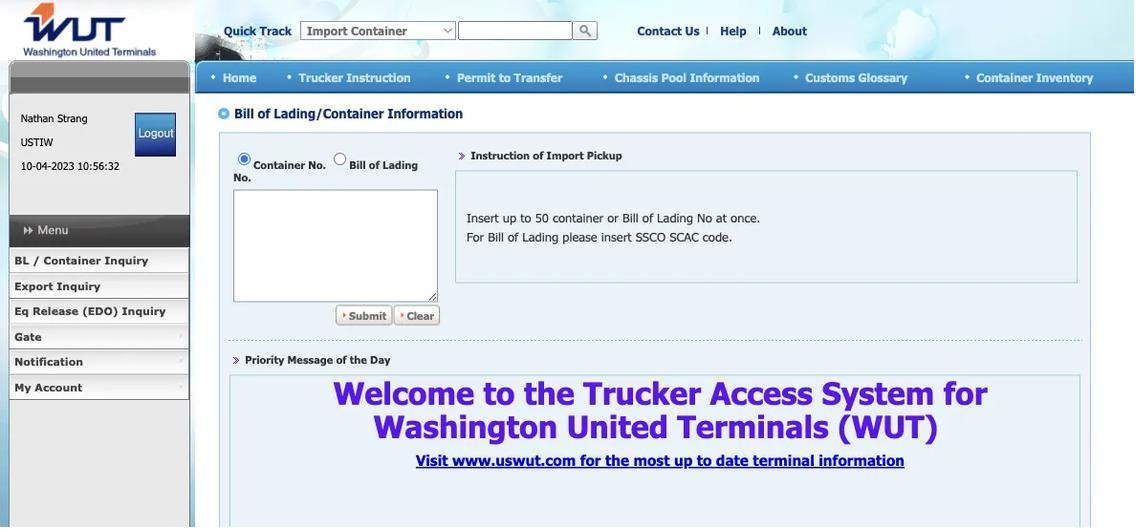 Task type: vqa. For each thing, say whether or not it's contained in the screenshot.
export
yes



Task type: describe. For each thing, give the bounding box(es) containing it.
eq
[[14, 305, 29, 318]]

/
[[33, 254, 40, 267]]

account
[[35, 381, 82, 394]]

inquiry for container
[[105, 254, 148, 267]]

1 horizontal spatial container
[[977, 70, 1033, 84]]

2023
[[51, 160, 74, 173]]

release
[[32, 305, 79, 318]]

my account link
[[9, 375, 189, 401]]

export inquiry
[[14, 280, 101, 293]]

track
[[260, 24, 292, 38]]

help
[[720, 24, 747, 38]]

strang
[[57, 112, 87, 125]]

bl / container inquiry link
[[9, 249, 189, 274]]

nathan
[[21, 112, 54, 125]]

contact us
[[637, 24, 700, 38]]

eq release (edo) inquiry
[[14, 305, 166, 318]]

help link
[[720, 24, 747, 38]]

inquiry for (edo)
[[122, 305, 166, 318]]

quick
[[224, 24, 256, 38]]

contact us link
[[637, 24, 700, 38]]

0 horizontal spatial container
[[43, 254, 101, 267]]

about
[[773, 24, 807, 38]]

transfer
[[514, 70, 562, 84]]

bl / container inquiry
[[14, 254, 148, 267]]

login image
[[135, 113, 176, 157]]

contact
[[637, 24, 682, 38]]

customs
[[805, 70, 855, 84]]

customs glossary
[[805, 70, 908, 84]]

about link
[[773, 24, 807, 38]]

nathan strang
[[21, 112, 87, 125]]

notification link
[[9, 350, 189, 375]]

container inventory
[[977, 70, 1093, 84]]

us
[[685, 24, 700, 38]]

10-
[[21, 160, 36, 173]]



Task type: locate. For each thing, give the bounding box(es) containing it.
inventory
[[1036, 70, 1093, 84]]

container
[[977, 70, 1033, 84], [43, 254, 101, 267]]

chassis pool information
[[615, 70, 760, 84]]

information
[[690, 70, 760, 84]]

1 vertical spatial inquiry
[[57, 280, 101, 293]]

2 vertical spatial inquiry
[[122, 305, 166, 318]]

inquiry
[[105, 254, 148, 267], [57, 280, 101, 293], [122, 305, 166, 318]]

trucker instruction
[[299, 70, 411, 84]]

0 vertical spatial inquiry
[[105, 254, 148, 267]]

bl
[[14, 254, 29, 267]]

(edo)
[[82, 305, 118, 318]]

inquiry right (edo)
[[122, 305, 166, 318]]

glossary
[[858, 70, 908, 84]]

1 vertical spatial container
[[43, 254, 101, 267]]

export
[[14, 280, 53, 293]]

gate
[[14, 330, 42, 343]]

permit to transfer
[[457, 70, 562, 84]]

inquiry down bl / container inquiry
[[57, 280, 101, 293]]

export inquiry link
[[9, 274, 189, 299]]

10:56:32
[[78, 160, 119, 173]]

trucker
[[299, 70, 343, 84]]

permit
[[457, 70, 496, 84]]

chassis
[[615, 70, 658, 84]]

inquiry up export inquiry link
[[105, 254, 148, 267]]

None text field
[[458, 21, 573, 40]]

eq release (edo) inquiry link
[[9, 299, 189, 325]]

to
[[499, 70, 511, 84]]

quick track
[[224, 24, 292, 38]]

my
[[14, 381, 31, 394]]

ustiw
[[21, 136, 53, 149]]

home
[[223, 70, 256, 84]]

pool
[[661, 70, 687, 84]]

container up export inquiry
[[43, 254, 101, 267]]

gate link
[[9, 325, 189, 350]]

notification
[[14, 356, 83, 369]]

10-04-2023 10:56:32
[[21, 160, 119, 173]]

my account
[[14, 381, 82, 394]]

instruction
[[346, 70, 411, 84]]

04-
[[36, 160, 51, 173]]

0 vertical spatial container
[[977, 70, 1033, 84]]

container left inventory
[[977, 70, 1033, 84]]



